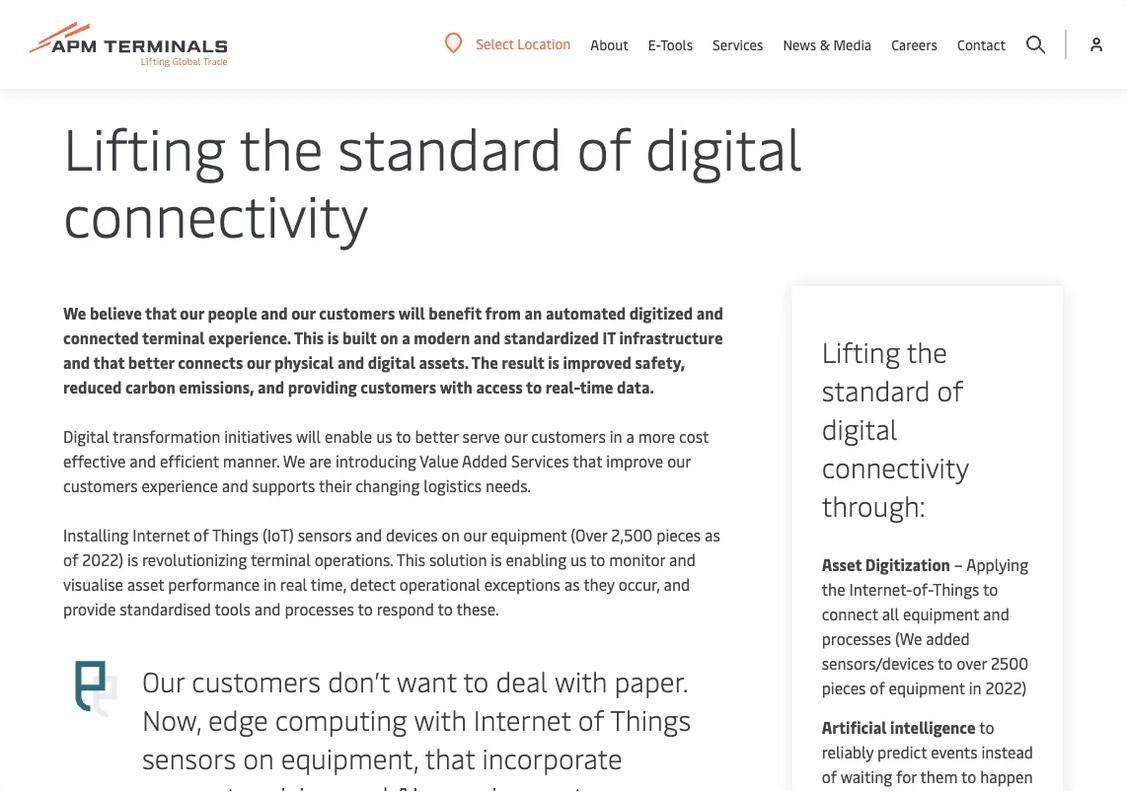 Task type: locate. For each thing, give the bounding box(es) containing it.
services button
[[713, 0, 764, 89]]

0 vertical spatial connectivity
[[63, 174, 369, 252]]

a
[[402, 327, 411, 349], [627, 426, 635, 447]]

0 vertical spatial us
[[376, 426, 393, 447]]

estimated
[[847, 792, 919, 793]]

1 horizontal spatial on
[[380, 327, 399, 349]]

more
[[639, 426, 676, 447]]

of inside – applying the internet-of-things to connect all equipment and processes (we added sensors/devices to over 2500 pieces of equipment in 2022)
[[870, 678, 886, 699]]

0 horizontal spatial we
[[63, 303, 86, 324]]

and inside – applying the internet-of-things to connect all equipment and processes (we added sensors/devices to over 2500 pieces of equipment in 2022)
[[984, 604, 1010, 625]]

as left they
[[565, 574, 580, 595]]

1 vertical spatial things
[[933, 579, 980, 600]]

will up are
[[296, 426, 321, 447]]

sensors inside installing internet of things (iot) sensors and devices on our equipment (over 2,500 pieces as of 2022) is revolutionizing terminal operations. this solution is enabling us to monitor and visualise asset performance in real time, detect operational exceptions as they occur, and provide standardised tools and processes to respond to these.
[[298, 525, 352, 546]]

to up they
[[591, 550, 606, 571]]

internet down 'deal'
[[474, 701, 571, 738]]

0 vertical spatial standard
[[338, 107, 563, 185]]

>
[[152, 44, 159, 63]]

1 horizontal spatial will
[[399, 303, 425, 324]]

0 horizontal spatial us
[[376, 426, 393, 447]]

1 vertical spatial on
[[442, 525, 460, 546]]

0 horizontal spatial on
[[243, 739, 274, 777]]

e-tools button
[[649, 0, 693, 89]]

our up 'solution'
[[464, 525, 487, 546]]

0 vertical spatial things
[[212, 525, 259, 546]]

to inside our customers don't want to deal with paper. now, edge computing with internet of things sensors on equipment, that incorporate computer vision and ai can give custom
[[463, 662, 489, 700]]

operational
[[400, 574, 481, 595]]

1 vertical spatial with
[[555, 662, 608, 700]]

modern
[[414, 327, 470, 349]]

detect
[[350, 574, 396, 595]]

the inside the lifting the standard of digital connectivity
[[239, 107, 323, 185]]

1 horizontal spatial terminal
[[251, 550, 311, 571]]

in down over
[[969, 678, 982, 699]]

media
[[834, 35, 872, 54]]

2022) inside – applying the internet-of-things to connect all equipment and processes (we added sensors/devices to over 2500 pieces of equipment in 2022)
[[986, 678, 1027, 699]]

digitized
[[630, 303, 693, 324]]

1 horizontal spatial better
[[415, 426, 459, 447]]

2 horizontal spatial digital
[[822, 409, 898, 447]]

0 vertical spatial a
[[402, 327, 411, 349]]

1 vertical spatial connectivity
[[822, 448, 969, 485]]

customers down real-
[[532, 426, 606, 447]]

1 horizontal spatial 2022)
[[986, 678, 1027, 699]]

revolutionizing
[[142, 550, 247, 571]]

don't
[[328, 662, 390, 700]]

logistics
[[424, 476, 482, 497]]

digital for lifting the standard of digital connectivity
[[646, 107, 803, 185]]

2 horizontal spatial on
[[442, 525, 460, 546]]

1 vertical spatial sensors
[[142, 739, 236, 777]]

e-tools
[[649, 35, 693, 54]]

1 horizontal spatial processes
[[822, 629, 892, 650]]

0 vertical spatial digital
[[646, 107, 803, 185]]

select location button
[[445, 33, 571, 54]]

1 vertical spatial as
[[565, 574, 580, 595]]

to up "instead"
[[980, 717, 995, 739]]

pieces up artificial
[[822, 678, 867, 699]]

0 vertical spatial better
[[128, 352, 174, 373]]

news & media
[[784, 35, 872, 54]]

0 horizontal spatial services
[[512, 451, 570, 472]]

and down manner.
[[222, 476, 248, 497]]

standard inside the lifting the standard of digital connectivity
[[338, 107, 563, 185]]

1 vertical spatial internet
[[474, 701, 571, 738]]

pieces
[[657, 525, 701, 546], [822, 678, 867, 699]]

with down want
[[414, 701, 467, 738]]

will up modern
[[399, 303, 425, 324]]

and down equipment,
[[343, 778, 389, 793]]

providing
[[288, 377, 357, 398]]

digital inside the lifting the standard of digital connectivity
[[646, 107, 803, 185]]

equipment up intelligence
[[889, 678, 966, 699]]

1 horizontal spatial sensors
[[298, 525, 352, 546]]

processes inside – applying the internet-of-things to connect all equipment and processes (we added sensors/devices to over 2500 pieces of equipment in 2022)
[[822, 629, 892, 650]]

0 vertical spatial equipment
[[491, 525, 567, 546]]

predict
[[878, 742, 928, 763]]

time,
[[311, 574, 347, 595]]

to left 'deal'
[[463, 662, 489, 700]]

0 horizontal spatial sensors
[[142, 739, 236, 777]]

lifting
[[63, 107, 226, 185], [822, 332, 901, 370]]

will inside digital transformation initiatives will enable us to better serve our customers in a more cost effective and efficient manner. we are introducing value added services that improve our customers experience and supports their changing logistics needs.
[[296, 426, 321, 447]]

1 horizontal spatial digital
[[646, 107, 803, 185]]

customers down effective
[[63, 476, 138, 497]]

a left modern
[[402, 327, 411, 349]]

and up infrastructure
[[697, 303, 724, 324]]

and down applying
[[984, 604, 1010, 625]]

sensors inside our customers don't want to deal with paper. now, edge computing with internet of things sensors on equipment, that incorporate computer vision and ai can give custom
[[142, 739, 236, 777]]

news
[[784, 35, 817, 54]]

0 vertical spatial on
[[380, 327, 399, 349]]

monitor
[[610, 550, 666, 571]]

0 horizontal spatial terminal
[[142, 327, 205, 349]]

1 horizontal spatial as
[[705, 525, 721, 546]]

solution
[[430, 550, 487, 571]]

0 vertical spatial with
[[440, 377, 473, 398]]

contact
[[958, 35, 1006, 54]]

0 vertical spatial internet
[[133, 525, 190, 546]]

services right tools
[[713, 35, 764, 54]]

1 horizontal spatial we
[[283, 451, 306, 472]]

things down the paper.
[[611, 701, 692, 738]]

we left are
[[283, 451, 306, 472]]

0 vertical spatial sensors
[[298, 525, 352, 546]]

as right 2,500
[[705, 525, 721, 546]]

and right tools
[[255, 599, 281, 620]]

their
[[319, 476, 352, 497]]

2022)
[[82, 550, 123, 571], [986, 678, 1027, 699]]

1 vertical spatial we
[[283, 451, 306, 472]]

reliably
[[822, 742, 874, 763]]

built
[[343, 327, 377, 349]]

1 vertical spatial digital
[[368, 352, 416, 373]]

to up introducing
[[396, 426, 411, 447]]

we up connected
[[63, 303, 86, 324]]

is up exceptions
[[491, 550, 502, 571]]

internet inside our customers don't want to deal with paper. now, edge computing with internet of things sensors on equipment, that incorporate computer vision and ai can give custom
[[474, 701, 571, 738]]

to reliably predict events instead of waiting for them to happen e.g estimated ves
[[822, 717, 1034, 793]]

2 horizontal spatial things
[[933, 579, 980, 600]]

0 vertical spatial 2022)
[[82, 550, 123, 571]]

connect
[[822, 604, 879, 625]]

tools
[[661, 35, 693, 54]]

1 vertical spatial us
[[571, 550, 587, 571]]

better up value
[[415, 426, 459, 447]]

us inside installing internet of things (iot) sensors and devices on our equipment (over 2,500 pieces as of 2022) is revolutionizing terminal operations. this solution is enabling us to monitor and visualise asset performance in real time, detect operational exceptions as they occur, and provide standardised tools and processes to respond to these.
[[571, 550, 587, 571]]

computer
[[142, 778, 261, 793]]

us inside digital transformation initiatives will enable us to better serve our customers in a more cost effective and efficient manner. we are introducing value added services that improve our customers experience and supports their changing logistics needs.
[[376, 426, 393, 447]]

1 vertical spatial terminal
[[251, 550, 311, 571]]

2 vertical spatial on
[[243, 739, 274, 777]]

0 vertical spatial in
[[610, 426, 623, 447]]

services up needs.
[[512, 451, 570, 472]]

0 horizontal spatial digital
[[368, 352, 416, 373]]

0 vertical spatial will
[[399, 303, 425, 324]]

1 horizontal spatial internet
[[474, 701, 571, 738]]

1 horizontal spatial standard
[[822, 371, 931, 408]]

processes
[[285, 599, 354, 620], [822, 629, 892, 650]]

a inside digital transformation initiatives will enable us to better serve our customers in a more cost effective and efficient manner. we are introducing value added services that improve our customers experience and supports their changing logistics needs.
[[627, 426, 635, 447]]

1 horizontal spatial lifting
[[822, 332, 901, 370]]

real-
[[546, 377, 580, 398]]

1 horizontal spatial pieces
[[822, 678, 867, 699]]

as
[[705, 525, 721, 546], [565, 574, 580, 595]]

on down edge
[[243, 739, 274, 777]]

customers up edge
[[192, 662, 321, 700]]

terminal inside we believe that our people and our customers will benefit from an automated digitized and connected terminal experience. this is built on a modern and standardized it infrastructure and that better connects our physical and digital assets. the result is improved safety, reduced carbon emissions, and providing customers with access to real-time data.
[[142, 327, 205, 349]]

0 horizontal spatial 2022)
[[82, 550, 123, 571]]

intelligence
[[891, 717, 976, 739]]

equipment,
[[281, 739, 419, 777]]

and up the
[[474, 327, 501, 349]]

of inside lifting the standard of digital connectivity through:
[[938, 371, 964, 408]]

0 horizontal spatial lifting
[[63, 107, 226, 185]]

supports
[[252, 476, 315, 497]]

is
[[328, 327, 339, 349], [548, 352, 560, 373], [127, 550, 138, 571], [491, 550, 502, 571]]

can
[[426, 778, 469, 793]]

pieces inside installing internet of things (iot) sensors and devices on our equipment (over 2,500 pieces as of 2022) is revolutionizing terminal operations. this solution is enabling us to monitor and visualise asset performance in real time, detect operational exceptions as they occur, and provide standardised tools and processes to respond to these.
[[657, 525, 701, 546]]

is up asset
[[127, 550, 138, 571]]

in left real
[[264, 574, 276, 595]]

0 vertical spatial processes
[[285, 599, 354, 620]]

of inside our customers don't want to deal with paper. now, edge computing with internet of things sensors on equipment, that incorporate computer vision and ai can give custom
[[578, 701, 604, 738]]

connected
[[63, 327, 139, 349]]

innovation
[[162, 44, 228, 63]]

asset
[[127, 574, 164, 595]]

us down (over in the bottom right of the page
[[571, 550, 587, 571]]

connectivity
[[63, 174, 369, 252], [822, 448, 969, 485]]

sensors up computer
[[142, 739, 236, 777]]

is left built
[[328, 327, 339, 349]]

1 vertical spatial pieces
[[822, 678, 867, 699]]

0 horizontal spatial this
[[294, 327, 324, 349]]

0 horizontal spatial connectivity
[[63, 174, 369, 252]]

that
[[145, 303, 177, 324], [93, 352, 125, 373], [573, 451, 603, 472], [425, 739, 475, 777]]

and down built
[[338, 352, 365, 373]]

us
[[376, 426, 393, 447], [571, 550, 587, 571]]

to down result
[[526, 377, 542, 398]]

0 horizontal spatial internet
[[133, 525, 190, 546]]

in up improve
[[610, 426, 623, 447]]

2 vertical spatial things
[[611, 701, 692, 738]]

that down connected
[[93, 352, 125, 373]]

our down experience.
[[247, 352, 271, 373]]

our down cost
[[668, 451, 691, 472]]

processes down connect
[[822, 629, 892, 650]]

this down devices on the left
[[397, 550, 426, 571]]

introducing
[[336, 451, 417, 472]]

lifting for lifting the standard of digital connectivity through:
[[822, 332, 901, 370]]

vision
[[267, 778, 336, 793]]

2 horizontal spatial the
[[907, 332, 948, 370]]

it
[[603, 327, 616, 349]]

1 vertical spatial a
[[627, 426, 635, 447]]

1 vertical spatial the
[[907, 332, 948, 370]]

equipment
[[491, 525, 567, 546], [904, 604, 980, 625], [889, 678, 966, 699]]

us up introducing
[[376, 426, 393, 447]]

standard inside lifting the standard of digital connectivity through:
[[822, 371, 931, 408]]

&
[[820, 35, 831, 54]]

1 vertical spatial 2022)
[[986, 678, 1027, 699]]

0 horizontal spatial a
[[402, 327, 411, 349]]

2022) down "installing"
[[82, 550, 123, 571]]

–
[[955, 555, 964, 576]]

a inside we believe that our people and our customers will benefit from an automated digitized and connected terminal experience. this is built on a modern and standardized it infrastructure and that better connects our physical and digital assets. the result is improved safety, reduced carbon emissions, and providing customers with access to real-time data.
[[402, 327, 411, 349]]

that inside digital transformation initiatives will enable us to better serve our customers in a more cost effective and efficient manner. we are introducing value added services that improve our customers experience and supports their changing logistics needs.
[[573, 451, 603, 472]]

better up carbon
[[128, 352, 174, 373]]

1 vertical spatial better
[[415, 426, 459, 447]]

infrastructure
[[620, 327, 723, 349]]

things left (iot)
[[212, 525, 259, 546]]

with down assets.
[[440, 377, 473, 398]]

standard for lifting the standard of digital connectivity
[[338, 107, 563, 185]]

things down the –
[[933, 579, 980, 600]]

processes down time,
[[285, 599, 354, 620]]

pieces right 2,500
[[657, 525, 701, 546]]

digital
[[646, 107, 803, 185], [368, 352, 416, 373], [822, 409, 898, 447]]

sensors up the operations.
[[298, 525, 352, 546]]

equipment up enabling
[[491, 525, 567, 546]]

equipment up added
[[904, 604, 980, 625]]

a up improve
[[627, 426, 635, 447]]

2022) down 2500
[[986, 678, 1027, 699]]

1 horizontal spatial the
[[822, 579, 846, 600]]

1 horizontal spatial connectivity
[[822, 448, 969, 485]]

1 vertical spatial will
[[296, 426, 321, 447]]

0 vertical spatial lifting
[[63, 107, 226, 185]]

0 horizontal spatial pieces
[[657, 525, 701, 546]]

an
[[525, 303, 543, 324]]

we believe that our people and our customers will benefit from an automated digitized and connected terminal experience. this is built on a modern and standardized it infrastructure and that better connects our physical and digital assets. the result is improved safety, reduced carbon emissions, and providing customers with access to real-time data.
[[63, 303, 724, 398]]

terminal up connects
[[142, 327, 205, 349]]

digital inside lifting the standard of digital connectivity through:
[[822, 409, 898, 447]]

to
[[526, 377, 542, 398], [396, 426, 411, 447], [591, 550, 606, 571], [984, 579, 999, 600], [358, 599, 373, 620], [438, 599, 453, 620], [938, 653, 953, 674], [463, 662, 489, 700], [980, 717, 995, 739], [962, 767, 977, 788]]

tools
[[215, 599, 251, 620]]

0 horizontal spatial processes
[[285, 599, 354, 620]]

1 horizontal spatial things
[[611, 701, 692, 738]]

0 horizontal spatial things
[[212, 525, 259, 546]]

are
[[309, 451, 332, 472]]

and inside our customers don't want to deal with paper. now, edge computing with internet of things sensors on equipment, that incorporate computer vision and ai can give custom
[[343, 778, 389, 793]]

terminal inside installing internet of things (iot) sensors and devices on our equipment (over 2,500 pieces as of 2022) is revolutionizing terminal operations. this solution is enabling us to monitor and visualise asset performance in real time, detect operational exceptions as they occur, and provide standardised tools and processes to respond to these.
[[251, 550, 311, 571]]

connectivity inside the lifting the standard of digital connectivity
[[63, 174, 369, 252]]

connectivity for lifting the standard of digital connectivity
[[63, 174, 369, 252]]

1 horizontal spatial in
[[610, 426, 623, 447]]

in
[[610, 426, 623, 447], [264, 574, 276, 595], [969, 678, 982, 699]]

the inside lifting the standard of digital connectivity through:
[[907, 332, 948, 370]]

lifting inside lifting the standard of digital connectivity through:
[[822, 332, 901, 370]]

1 horizontal spatial us
[[571, 550, 587, 571]]

deal
[[496, 662, 548, 700]]

installing
[[63, 525, 129, 546]]

0 horizontal spatial in
[[264, 574, 276, 595]]

2 vertical spatial the
[[822, 579, 846, 600]]

0 vertical spatial we
[[63, 303, 86, 324]]

2 vertical spatial digital
[[822, 409, 898, 447]]

with inside we believe that our people and our customers will benefit from an automated digitized and connected terminal experience. this is built on a modern and standardized it infrastructure and that better connects our physical and digital assets. the result is improved safety, reduced carbon emissions, and providing customers with access to real-time data.
[[440, 377, 473, 398]]

0 horizontal spatial will
[[296, 426, 321, 447]]

the
[[239, 107, 323, 185], [907, 332, 948, 370], [822, 579, 846, 600]]

our up physical
[[292, 303, 316, 324]]

0 vertical spatial this
[[294, 327, 324, 349]]

0 vertical spatial pieces
[[657, 525, 701, 546]]

that up can
[[425, 739, 475, 777]]

incorporate
[[482, 739, 623, 777]]

0 vertical spatial terminal
[[142, 327, 205, 349]]

lifting inside the lifting the standard of digital connectivity
[[63, 107, 226, 185]]

1 vertical spatial in
[[264, 574, 276, 595]]

1 vertical spatial processes
[[822, 629, 892, 650]]

that left improve
[[573, 451, 603, 472]]

2022) inside installing internet of things (iot) sensors and devices on our equipment (over 2,500 pieces as of 2022) is revolutionizing terminal operations. this solution is enabling us to monitor and visualise asset performance in real time, detect operational exceptions as they occur, and provide standardised tools and processes to respond to these.
[[82, 550, 123, 571]]

1 horizontal spatial a
[[627, 426, 635, 447]]

on right built
[[380, 327, 399, 349]]

to inside digital transformation initiatives will enable us to better serve our customers in a more cost effective and efficient manner. we are introducing value added services that improve our customers experience and supports their changing logistics needs.
[[396, 426, 411, 447]]

experience.
[[208, 327, 291, 349]]

1 vertical spatial standard
[[822, 371, 931, 408]]

with right 'deal'
[[555, 662, 608, 700]]

internet up revolutionizing
[[133, 525, 190, 546]]

processes inside installing internet of things (iot) sensors and devices on our equipment (over 2,500 pieces as of 2022) is revolutionizing terminal operations. this solution is enabling us to monitor and visualise asset performance in real time, detect operational exceptions as they occur, and provide standardised tools and processes to respond to these.
[[285, 599, 354, 620]]

1 vertical spatial lifting
[[822, 332, 901, 370]]

1 horizontal spatial this
[[397, 550, 426, 571]]

0 vertical spatial the
[[239, 107, 323, 185]]

0 horizontal spatial better
[[128, 352, 174, 373]]

terminal down (iot)
[[251, 550, 311, 571]]

1 vertical spatial services
[[512, 451, 570, 472]]

220816 apm terminals digital solutions image
[[0, 0, 1127, 36]]

2 horizontal spatial in
[[969, 678, 982, 699]]

digital for lifting the standard of digital connectivity through:
[[822, 409, 898, 447]]

digital inside we believe that our people and our customers will benefit from an automated digitized and connected terminal experience. this is built on a modern and standardized it infrastructure and that better connects our physical and digital assets. the result is improved safety, reduced carbon emissions, and providing customers with access to real-time data.
[[368, 352, 416, 373]]

this up physical
[[294, 327, 324, 349]]

carbon
[[125, 377, 176, 398]]

1 vertical spatial this
[[397, 550, 426, 571]]

real
[[280, 574, 307, 595]]

on up 'solution'
[[442, 525, 460, 546]]

serve
[[463, 426, 500, 447]]

artificial
[[822, 717, 887, 739]]



Task type: vqa. For each thing, say whether or not it's contained in the screenshot.
Roadability Guidelines
no



Task type: describe. For each thing, give the bounding box(es) containing it.
safety,
[[635, 352, 686, 373]]

ai
[[395, 778, 419, 793]]

automated
[[546, 303, 626, 324]]

to inside we believe that our people and our customers will benefit from an automated digitized and connected terminal experience. this is built on a modern and standardized it infrastructure and that better connects our physical and digital assets. the result is improved safety, reduced carbon emissions, and providing customers with access to real-time data.
[[526, 377, 542, 398]]

of-
[[913, 579, 933, 600]]

is down 'standardized'
[[548, 352, 560, 373]]

2 vertical spatial with
[[414, 701, 467, 738]]

benefit
[[429, 303, 482, 324]]

our left people
[[180, 303, 204, 324]]

on inside installing internet of things (iot) sensors and devices on our equipment (over 2,500 pieces as of 2022) is revolutionizing terminal operations. this solution is enabling us to monitor and visualise asset performance in real time, detect operational exceptions as they occur, and provide standardised tools and processes to respond to these.
[[442, 525, 460, 546]]

and up reduced
[[63, 352, 90, 373]]

from
[[485, 303, 521, 324]]

this inside installing internet of things (iot) sensors and devices on our equipment (over 2,500 pieces as of 2022) is revolutionizing terminal operations. this solution is enabling us to monitor and visualise asset performance in real time, detect operational exceptions as they occur, and provide standardised tools and processes to respond to these.
[[397, 550, 426, 571]]

contact button
[[958, 0, 1006, 89]]

improved
[[563, 352, 632, 373]]

1 vertical spatial equipment
[[904, 604, 980, 625]]

to down added
[[938, 653, 953, 674]]

of inside the to reliably predict events instead of waiting for them to happen e.g estimated ves
[[822, 767, 837, 788]]

edge
[[208, 701, 268, 738]]

and right occur,
[[664, 574, 690, 595]]

added
[[462, 451, 508, 472]]

physical
[[275, 352, 334, 373]]

emissions,
[[179, 377, 254, 398]]

reduced
[[63, 377, 122, 398]]

the for lifting the standard of digital connectivity through:
[[907, 332, 948, 370]]

to down operational
[[438, 599, 453, 620]]

happen
[[981, 767, 1033, 788]]

lifting the standard of digital connectivity through:
[[822, 332, 969, 524]]

paper.
[[615, 662, 688, 700]]

0 horizontal spatial as
[[565, 574, 580, 595]]

digital transformation initiatives will enable us to better serve our customers in a more cost effective and efficient manner. we are introducing value added services that improve our customers experience and supports their changing logistics needs.
[[63, 426, 709, 497]]

(iot)
[[263, 525, 294, 546]]

to down applying
[[984, 579, 999, 600]]

about
[[591, 35, 629, 54]]

lifting the standard of digital connectivity
[[63, 107, 803, 252]]

operations.
[[315, 550, 393, 571]]

value
[[420, 451, 459, 472]]

result
[[502, 352, 545, 373]]

connectivity for lifting the standard of digital connectivity through:
[[822, 448, 969, 485]]

in inside – applying the internet-of-things to connect all equipment and processes (we added sensors/devices to over 2500 pieces of equipment in 2022)
[[969, 678, 982, 699]]

news & media button
[[784, 0, 872, 89]]

these.
[[457, 599, 499, 620]]

and down physical
[[258, 377, 285, 398]]

them
[[921, 767, 958, 788]]

computing
[[275, 701, 407, 738]]

the for lifting the standard of digital connectivity
[[239, 107, 323, 185]]

global home link
[[63, 44, 143, 63]]

performance
[[168, 574, 260, 595]]

waiting
[[841, 767, 893, 788]]

(over
[[571, 525, 608, 546]]

we inside digital transformation initiatives will enable us to better serve our customers in a more cost effective and efficient manner. we are introducing value added services that improve our customers experience and supports their changing logistics needs.
[[283, 451, 306, 472]]

0 vertical spatial services
[[713, 35, 764, 54]]

efficient
[[160, 451, 219, 472]]

events
[[931, 742, 978, 763]]

better inside we believe that our people and our customers will benefit from an automated digitized and connected terminal experience. this is built on a modern and standardized it infrastructure and that better connects our physical and digital assets. the result is improved safety, reduced carbon emissions, and providing customers with access to real-time data.
[[128, 352, 174, 373]]

that right believe
[[145, 303, 177, 324]]

the inside – applying the internet-of-things to connect all equipment and processes (we added sensors/devices to over 2500 pieces of equipment in 2022)
[[822, 579, 846, 600]]

initiatives
[[224, 426, 293, 447]]

of inside the lifting the standard of digital connectivity
[[577, 107, 631, 185]]

lifting for lifting the standard of digital connectivity
[[63, 107, 226, 185]]

– applying the internet-of-things to connect all equipment and processes (we added sensors/devices to over 2500 pieces of equipment in 2022)
[[822, 555, 1029, 699]]

provide
[[63, 599, 116, 620]]

people
[[208, 303, 258, 324]]

over
[[957, 653, 988, 674]]

experience
[[142, 476, 218, 497]]

we inside we believe that our people and our customers will benefit from an automated digitized and connected terminal experience. this is built on a modern and standardized it infrastructure and that better connects our physical and digital assets. the result is improved safety, reduced carbon emissions, and providing customers with access to real-time data.
[[63, 303, 86, 324]]

our inside installing internet of things (iot) sensors and devices on our equipment (over 2,500 pieces as of 2022) is revolutionizing terminal operations. this solution is enabling us to monitor and visualise asset performance in real time, detect operational exceptions as they occur, and provide standardised tools and processes to respond to these.
[[464, 525, 487, 546]]

and up the operations.
[[356, 525, 382, 546]]

installing internet of things (iot) sensors and devices on our equipment (over 2,500 pieces as of 2022) is revolutionizing terminal operations. this solution is enabling us to monitor and visualise asset performance in real time, detect operational exceptions as they occur, and provide standardised tools and processes to respond to these.
[[63, 525, 721, 620]]

about button
[[591, 0, 629, 89]]

equipment inside installing internet of things (iot) sensors and devices on our equipment (over 2,500 pieces as of 2022) is revolutionizing terminal operations. this solution is enabling us to monitor and visualise asset performance in real time, detect operational exceptions as they occur, and provide standardised tools and processes to respond to these.
[[491, 525, 567, 546]]

better inside digital transformation initiatives will enable us to better serve our customers in a more cost effective and efficient manner. we are introducing value added services that improve our customers experience and supports their changing logistics needs.
[[415, 426, 459, 447]]

believe
[[90, 303, 142, 324]]

careers
[[892, 35, 938, 54]]

sensors/devices
[[822, 653, 935, 674]]

added
[[927, 629, 970, 650]]

now,
[[142, 701, 201, 738]]

manner.
[[223, 451, 280, 472]]

to down events
[[962, 767, 977, 788]]

changing
[[356, 476, 420, 497]]

things inside our customers don't want to deal with paper. now, edge computing with internet of things sensors on equipment, that incorporate computer vision and ai can give custom
[[611, 701, 692, 738]]

customers inside our customers don't want to deal with paper. now, edge computing with internet of things sensors on equipment, that incorporate computer vision and ai can give custom
[[192, 662, 321, 700]]

that inside our customers don't want to deal with paper. now, edge computing with internet of things sensors on equipment, that incorporate computer vision and ai can give custom
[[425, 739, 475, 777]]

transformation
[[113, 426, 220, 447]]

and up experience.
[[261, 303, 288, 324]]

standardized
[[504, 327, 599, 349]]

access
[[476, 377, 523, 398]]

through:
[[822, 486, 926, 524]]

e-
[[649, 35, 661, 54]]

customers up built
[[319, 303, 395, 324]]

this inside we believe that our people and our customers will benefit from an automated digitized and connected terminal experience. this is built on a modern and standardized it infrastructure and that better connects our physical and digital assets. the result is improved safety, reduced carbon emissions, and providing customers with access to real-time data.
[[294, 327, 324, 349]]

internet-
[[850, 579, 913, 600]]

to down detect at the bottom of page
[[358, 599, 373, 620]]

internet inside installing internet of things (iot) sensors and devices on our equipment (over 2,500 pieces as of 2022) is revolutionizing terminal operations. this solution is enabling us to monitor and visualise asset performance in real time, detect operational exceptions as they occur, and provide standardised tools and processes to respond to these.
[[133, 525, 190, 546]]

give
[[476, 778, 525, 793]]

and down transformation
[[130, 451, 156, 472]]

asset
[[822, 555, 862, 576]]

standardised
[[120, 599, 211, 620]]

time
[[580, 377, 614, 398]]

standard for lifting the standard of digital connectivity through:
[[822, 371, 931, 408]]

digitization
[[866, 555, 951, 576]]

asset digitization
[[822, 555, 951, 576]]

instead
[[982, 742, 1034, 763]]

and right monitor
[[670, 550, 696, 571]]

applying
[[967, 555, 1029, 576]]

artificial intelligence
[[822, 717, 976, 739]]

customers down assets.
[[361, 377, 437, 398]]

respond
[[377, 599, 434, 620]]

(we
[[896, 629, 923, 650]]

our right serve
[[504, 426, 528, 447]]

things inside – applying the internet-of-things to connect all equipment and processes (we added sensors/devices to over 2500 pieces of equipment in 2022)
[[933, 579, 980, 600]]

location
[[518, 34, 571, 53]]

on inside our customers don't want to deal with paper. now, edge computing with internet of things sensors on equipment, that incorporate computer vision and ai can give custom
[[243, 739, 274, 777]]

data.
[[617, 377, 654, 398]]

things inside installing internet of things (iot) sensors and devices on our equipment (over 2,500 pieces as of 2022) is revolutionizing terminal operations. this solution is enabling us to monitor and visualise asset performance in real time, detect operational exceptions as they occur, and provide standardised tools and processes to respond to these.
[[212, 525, 259, 546]]

will inside we believe that our people and our customers will benefit from an automated digitized and connected terminal experience. this is built on a modern and standardized it infrastructure and that better connects our physical and digital assets. the result is improved safety, reduced carbon emissions, and providing customers with access to real-time data.
[[399, 303, 425, 324]]

our
[[142, 662, 185, 700]]

services inside digital transformation initiatives will enable us to better serve our customers in a more cost effective and efficient manner. we are introducing value added services that improve our customers experience and supports their changing logistics needs.
[[512, 451, 570, 472]]

2 vertical spatial equipment
[[889, 678, 966, 699]]

connects
[[178, 352, 243, 373]]

improve
[[606, 451, 664, 472]]

the
[[472, 352, 498, 373]]

in inside installing internet of things (iot) sensors and devices on our equipment (over 2,500 pieces as of 2022) is revolutionizing terminal operations. this solution is enabling us to monitor and visualise asset performance in real time, detect operational exceptions as they occur, and provide standardised tools and processes to respond to these.
[[264, 574, 276, 595]]

0 vertical spatial as
[[705, 525, 721, 546]]

in inside digital transformation initiatives will enable us to better serve our customers in a more cost effective and efficient manner. we are introducing value added services that improve our customers experience and supports their changing logistics needs.
[[610, 426, 623, 447]]

all
[[882, 604, 900, 625]]

pieces inside – applying the internet-of-things to connect all equipment and processes (we added sensors/devices to over 2500 pieces of equipment in 2022)
[[822, 678, 867, 699]]

needs.
[[486, 476, 531, 497]]

on inside we believe that our people and our customers will benefit from an automated digitized and connected terminal experience. this is built on a modern and standardized it infrastructure and that better connects our physical and digital assets. the result is improved safety, reduced carbon emissions, and providing customers with access to real-time data.
[[380, 327, 399, 349]]



